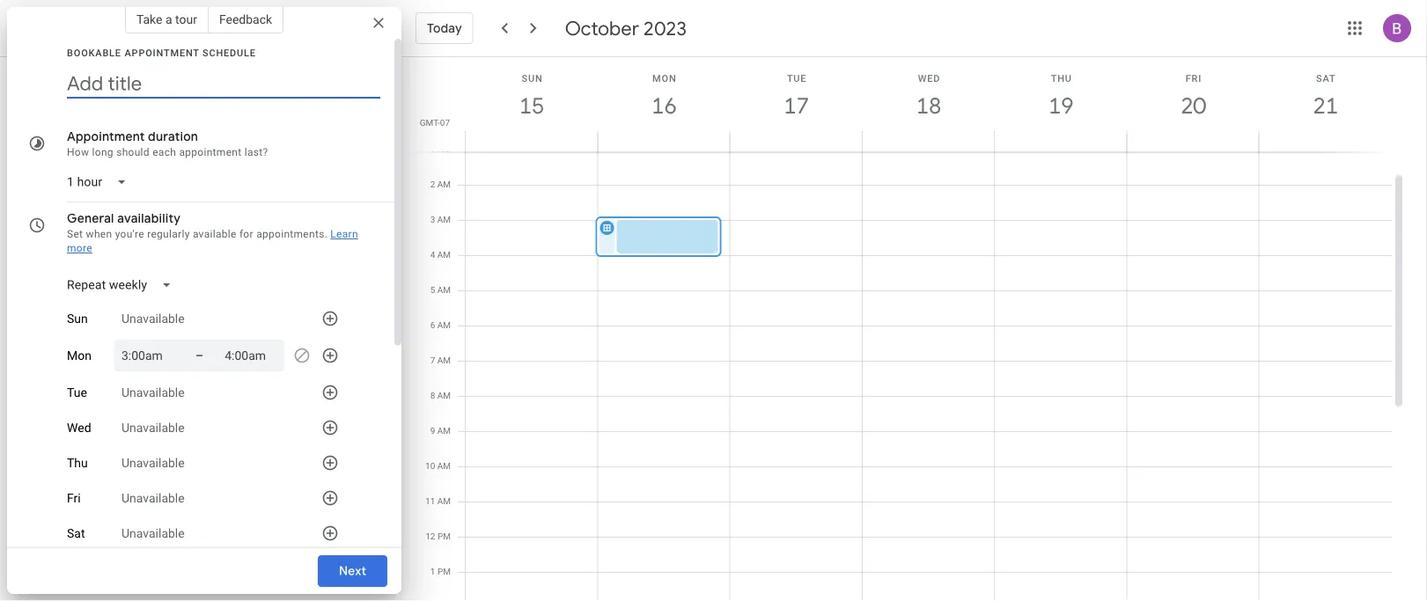 Task type: describe. For each thing, give the bounding box(es) containing it.
am for 2 am
[[438, 179, 451, 190]]

5 am
[[430, 285, 451, 295]]

duration
[[148, 129, 198, 144]]

october
[[565, 16, 639, 41]]

4 am
[[430, 250, 451, 260]]

15
[[518, 91, 544, 120]]

6 cell from the left
[[1128, 114, 1260, 602]]

general availability
[[67, 211, 181, 226]]

wed for wed
[[67, 421, 91, 435]]

grid containing 15
[[409, 57, 1407, 602]]

am for 4 am
[[438, 250, 451, 260]]

thu for thu
[[67, 456, 88, 471]]

3 am
[[430, 214, 451, 225]]

should
[[116, 146, 150, 159]]

unavailable for wed
[[122, 421, 185, 435]]

feedback button
[[209, 5, 284, 33]]

unavailable for thu
[[122, 456, 185, 471]]

Start time on Mondays text field
[[122, 345, 174, 366]]

8 am
[[430, 391, 451, 401]]

gmt-07
[[420, 117, 450, 128]]

today
[[427, 20, 462, 36]]

sat for sat
[[67, 526, 85, 541]]

21 column header
[[1259, 57, 1393, 152]]

2
[[430, 179, 435, 190]]

7 am
[[430, 355, 451, 366]]

6
[[430, 320, 435, 331]]

learn more link
[[67, 228, 358, 255]]

am for 5 am
[[438, 285, 451, 295]]

bookable
[[67, 47, 121, 58]]

learn
[[331, 228, 358, 240]]

15 column header
[[465, 57, 598, 152]]

am for 11 am
[[438, 496, 451, 507]]

1 for 1 pm
[[431, 567, 436, 577]]

19 column header
[[995, 57, 1128, 152]]

set when you're regularly available for appointments.
[[67, 228, 328, 240]]

1 pm
[[431, 567, 451, 577]]

2 am
[[430, 179, 451, 190]]

last?
[[245, 146, 268, 159]]

1 for 1 am
[[430, 144, 435, 155]]

19
[[1048, 91, 1073, 120]]

sat for sat 21
[[1317, 73, 1337, 84]]

am for 8 am
[[438, 391, 451, 401]]

18 column header
[[862, 57, 995, 152]]

bookable appointment schedule
[[67, 47, 256, 58]]

18
[[915, 91, 941, 120]]

12
[[426, 532, 436, 542]]

thu for thu 19
[[1051, 73, 1073, 84]]

7 cell from the left
[[1260, 114, 1393, 602]]

am for 3 am
[[438, 214, 451, 225]]

unavailable for tue
[[122, 386, 185, 400]]

4 cell from the left
[[863, 114, 995, 602]]

take a tour
[[136, 12, 197, 26]]

11 am
[[425, 496, 451, 507]]

tue 17
[[783, 73, 808, 120]]

sunday, october 15 element
[[512, 85, 552, 126]]

appointment
[[179, 146, 242, 159]]

–
[[196, 348, 204, 363]]

17
[[783, 91, 808, 120]]

thursday, october 19 element
[[1041, 85, 1082, 126]]

today button
[[416, 7, 474, 49]]

17 column header
[[730, 57, 863, 152]]

5 cell from the left
[[995, 114, 1128, 602]]

Add title text field
[[67, 70, 380, 97]]

fri for fri
[[67, 491, 81, 506]]

am for 7 am
[[438, 355, 451, 366]]

for
[[239, 228, 254, 240]]

appointment
[[125, 47, 199, 58]]

monday, october 16 element
[[644, 85, 685, 126]]



Task type: vqa. For each thing, say whether or not it's contained in the screenshot.
the "Month"
no



Task type: locate. For each thing, give the bounding box(es) containing it.
1 horizontal spatial tue
[[787, 73, 807, 84]]

each
[[153, 146, 176, 159]]

unavailable
[[122, 312, 185, 326], [122, 386, 185, 400], [122, 421, 185, 435], [122, 456, 185, 471], [122, 491, 185, 506], [122, 526, 185, 541]]

1 horizontal spatial sun
[[522, 73, 543, 84]]

take a tour button
[[125, 5, 209, 33]]

2 unavailable from the top
[[122, 386, 185, 400]]

sun inside sun 15
[[522, 73, 543, 84]]

unavailable all day image
[[288, 342, 316, 370]]

am right 10
[[438, 461, 451, 472]]

0 horizontal spatial mon
[[67, 349, 92, 363]]

0 vertical spatial mon
[[653, 73, 677, 84]]

0 vertical spatial 1
[[430, 144, 435, 155]]

0 horizontal spatial fri
[[67, 491, 81, 506]]

1 vertical spatial sun
[[67, 312, 88, 326]]

8
[[430, 391, 435, 401]]

1 1 from the top
[[430, 144, 435, 155]]

sun down more
[[67, 312, 88, 326]]

row
[[458, 114, 1393, 602]]

8 am from the top
[[438, 391, 451, 401]]

am for 6 am
[[438, 320, 451, 331]]

regularly
[[147, 228, 190, 240]]

1 am
[[430, 144, 451, 155]]

2 1 from the top
[[431, 567, 436, 577]]

0 horizontal spatial wed
[[67, 421, 91, 435]]

october 2023
[[565, 16, 687, 41]]

sat 21
[[1313, 73, 1338, 120]]

when
[[86, 228, 112, 240]]

6 am
[[430, 320, 451, 331]]

5 am from the top
[[438, 285, 451, 295]]

0 vertical spatial wed
[[918, 73, 941, 84]]

am right 8
[[438, 391, 451, 401]]

0 vertical spatial tue
[[787, 73, 807, 84]]

2 am from the top
[[438, 179, 451, 190]]

wed for wed 18
[[918, 73, 941, 84]]

4 am from the top
[[438, 250, 451, 260]]

0 vertical spatial fri
[[1186, 73, 1202, 84]]

long
[[92, 146, 114, 159]]

11
[[425, 496, 435, 507]]

am right 11
[[438, 496, 451, 507]]

am for 10 am
[[438, 461, 451, 472]]

am for 1 am
[[438, 144, 451, 155]]

wed
[[918, 73, 941, 84], [67, 421, 91, 435]]

mon left start time on mondays text box
[[67, 349, 92, 363]]

1 horizontal spatial fri
[[1186, 73, 1202, 84]]

tue for tue 17
[[787, 73, 807, 84]]

1 down 12
[[431, 567, 436, 577]]

1 pm from the top
[[438, 532, 451, 542]]

1 am from the top
[[438, 144, 451, 155]]

12 pm
[[426, 532, 451, 542]]

3 unavailable from the top
[[122, 421, 185, 435]]

None field
[[60, 166, 141, 198], [60, 270, 186, 301], [60, 166, 141, 198], [60, 270, 186, 301]]

general
[[67, 211, 114, 226]]

tue
[[787, 73, 807, 84], [67, 386, 87, 400]]

1 horizontal spatial thu
[[1051, 73, 1073, 84]]

fri
[[1186, 73, 1202, 84], [67, 491, 81, 506]]

wed 18
[[915, 73, 941, 120]]

availability
[[117, 211, 181, 226]]

10
[[425, 461, 435, 472]]

mon
[[653, 73, 677, 84], [67, 349, 92, 363]]

10 am
[[425, 461, 451, 472]]

10 am from the top
[[438, 461, 451, 472]]

you're
[[115, 228, 144, 240]]

thu 19
[[1048, 73, 1073, 120]]

tour
[[175, 12, 197, 26]]

appointment duration how long should each appointment last?
[[67, 129, 268, 159]]

schedule
[[203, 47, 256, 58]]

unavailable for sat
[[122, 526, 185, 541]]

thu
[[1051, 73, 1073, 84], [67, 456, 88, 471]]

learn more
[[67, 228, 358, 255]]

4 unavailable from the top
[[122, 456, 185, 471]]

am right the 4
[[438, 250, 451, 260]]

gmt-
[[420, 117, 440, 128]]

2 cell from the left
[[596, 114, 731, 602]]

row inside grid
[[458, 114, 1393, 602]]

9
[[430, 426, 435, 436]]

9 am
[[430, 426, 451, 436]]

am for 9 am
[[438, 426, 451, 436]]

sun for sun 15
[[522, 73, 543, 84]]

friday, october 20 element
[[1174, 85, 1214, 126]]

11 am from the top
[[438, 496, 451, 507]]

am right 5
[[438, 285, 451, 295]]

am right 2 on the left top of the page
[[438, 179, 451, 190]]

am right "3"
[[438, 214, 451, 225]]

am right 6
[[438, 320, 451, 331]]

next button
[[318, 550, 388, 593]]

sun for sun
[[67, 312, 88, 326]]

wednesday, october 18 element
[[909, 85, 949, 126]]

0 horizontal spatial thu
[[67, 456, 88, 471]]

4
[[430, 250, 435, 260]]

1 unavailable from the top
[[122, 312, 185, 326]]

thu inside thu 19
[[1051, 73, 1073, 84]]

16 column header
[[597, 57, 731, 152]]

mon for mon 16
[[653, 73, 677, 84]]

am right 9
[[438, 426, 451, 436]]

tue for tue
[[67, 386, 87, 400]]

cell
[[466, 114, 598, 602], [596, 114, 731, 602], [731, 114, 863, 602], [863, 114, 995, 602], [995, 114, 1128, 602], [1128, 114, 1260, 602], [1260, 114, 1393, 602]]

set
[[67, 228, 83, 240]]

next
[[339, 564, 366, 580]]

1 vertical spatial tue
[[67, 386, 87, 400]]

07
[[440, 117, 450, 128]]

End time on Mondays text field
[[225, 345, 278, 366]]

available
[[193, 228, 237, 240]]

appointments.
[[256, 228, 328, 240]]

1 vertical spatial sat
[[67, 526, 85, 541]]

1 vertical spatial fri
[[67, 491, 81, 506]]

1
[[430, 144, 435, 155], [431, 567, 436, 577]]

1 horizontal spatial sat
[[1317, 73, 1337, 84]]

1 vertical spatial mon
[[67, 349, 92, 363]]

mon up monday, october 16 element
[[653, 73, 677, 84]]

tuesday, october 17 element
[[777, 85, 817, 126]]

3 cell from the left
[[731, 114, 863, 602]]

2 pm from the top
[[438, 567, 451, 577]]

mon 16
[[651, 73, 677, 120]]

take
[[136, 12, 162, 26]]

sun up the sunday, october 15 element
[[522, 73, 543, 84]]

1 vertical spatial wed
[[67, 421, 91, 435]]

16
[[651, 91, 676, 120]]

7
[[430, 355, 435, 366]]

pm
[[438, 532, 451, 542], [438, 567, 451, 577]]

5
[[430, 285, 435, 295]]

sun 15
[[518, 73, 544, 120]]

sat inside sat 21
[[1317, 73, 1337, 84]]

tue inside tue 17
[[787, 73, 807, 84]]

appointment
[[67, 129, 145, 144]]

1 horizontal spatial mon
[[653, 73, 677, 84]]

pm down 12 pm
[[438, 567, 451, 577]]

0 horizontal spatial tue
[[67, 386, 87, 400]]

a
[[166, 12, 172, 26]]

fri 20
[[1180, 73, 1205, 120]]

2023
[[644, 16, 687, 41]]

6 unavailable from the top
[[122, 526, 185, 541]]

1 vertical spatial pm
[[438, 567, 451, 577]]

1 cell from the left
[[466, 114, 598, 602]]

0 horizontal spatial sat
[[67, 526, 85, 541]]

pm right 12
[[438, 532, 451, 542]]

1 down gmt-07
[[430, 144, 435, 155]]

5 unavailable from the top
[[122, 491, 185, 506]]

0 horizontal spatial sun
[[67, 312, 88, 326]]

sun
[[522, 73, 543, 84], [67, 312, 88, 326]]

21
[[1313, 91, 1338, 120]]

pm for 12 pm
[[438, 532, 451, 542]]

fri for fri 20
[[1186, 73, 1202, 84]]

pm for 1 pm
[[438, 567, 451, 577]]

sat
[[1317, 73, 1337, 84], [67, 526, 85, 541]]

am down '07'
[[438, 144, 451, 155]]

how
[[67, 146, 89, 159]]

0 vertical spatial thu
[[1051, 73, 1073, 84]]

mon for mon
[[67, 349, 92, 363]]

am right 7
[[438, 355, 451, 366]]

saturday, october 21 element
[[1306, 85, 1347, 126]]

feedback
[[219, 12, 272, 26]]

mon inside mon 16
[[653, 73, 677, 84]]

fri inside fri 20
[[1186, 73, 1202, 84]]

1 vertical spatial thu
[[67, 456, 88, 471]]

20
[[1180, 91, 1205, 120]]

1 horizontal spatial wed
[[918, 73, 941, 84]]

20 column header
[[1127, 57, 1260, 152]]

wed inside wed 18
[[918, 73, 941, 84]]

3 am from the top
[[438, 214, 451, 225]]

unavailable for fri
[[122, 491, 185, 506]]

0 vertical spatial sun
[[522, 73, 543, 84]]

am
[[438, 144, 451, 155], [438, 179, 451, 190], [438, 214, 451, 225], [438, 250, 451, 260], [438, 285, 451, 295], [438, 320, 451, 331], [438, 355, 451, 366], [438, 391, 451, 401], [438, 426, 451, 436], [438, 461, 451, 472], [438, 496, 451, 507]]

unavailable for sun
[[122, 312, 185, 326]]

grid
[[409, 57, 1407, 602]]

6 am from the top
[[438, 320, 451, 331]]

more
[[67, 242, 92, 255]]

0 vertical spatial sat
[[1317, 73, 1337, 84]]

0 vertical spatial pm
[[438, 532, 451, 542]]

1 vertical spatial 1
[[431, 567, 436, 577]]

7 am from the top
[[438, 355, 451, 366]]

9 am from the top
[[438, 426, 451, 436]]

3
[[430, 214, 435, 225]]



